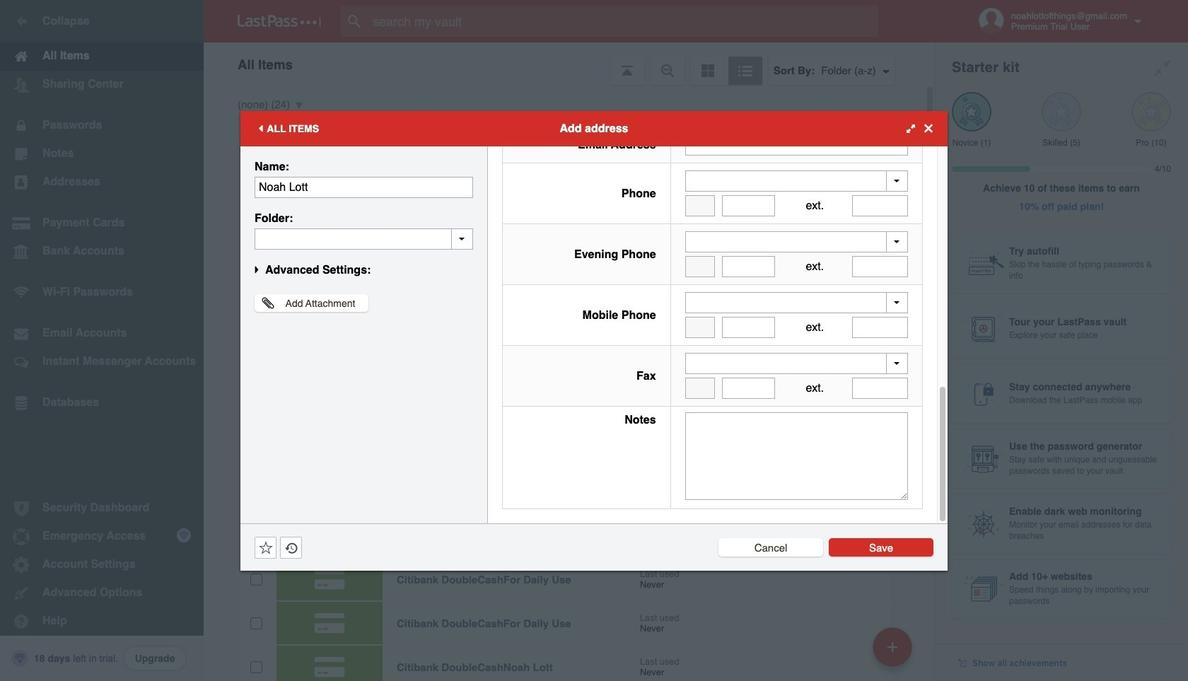 Task type: vqa. For each thing, say whether or not it's contained in the screenshot.
the LastPass image
yes



Task type: describe. For each thing, give the bounding box(es) containing it.
Search search field
[[341, 6, 906, 37]]

new item navigation
[[868, 623, 921, 681]]

main navigation navigation
[[0, 0, 204, 681]]

new item image
[[888, 642, 898, 652]]

lastpass image
[[238, 15, 321, 28]]



Task type: locate. For each thing, give the bounding box(es) containing it.
search my vault text field
[[341, 6, 906, 37]]

None text field
[[685, 134, 908, 156], [255, 176, 473, 198], [722, 195, 776, 216], [255, 228, 473, 249], [685, 256, 715, 277], [685, 378, 715, 399], [722, 378, 776, 399], [853, 378, 908, 399], [685, 412, 908, 500], [685, 134, 908, 156], [255, 176, 473, 198], [722, 195, 776, 216], [255, 228, 473, 249], [685, 256, 715, 277], [685, 378, 715, 399], [722, 378, 776, 399], [853, 378, 908, 399], [685, 412, 908, 500]]

vault options navigation
[[204, 42, 935, 85]]

None text field
[[685, 195, 715, 216], [853, 195, 908, 216], [722, 256, 776, 277], [853, 256, 908, 277], [685, 317, 715, 338], [722, 317, 776, 338], [853, 317, 908, 338], [685, 195, 715, 216], [853, 195, 908, 216], [722, 256, 776, 277], [853, 256, 908, 277], [685, 317, 715, 338], [722, 317, 776, 338], [853, 317, 908, 338]]

dialog
[[241, 0, 948, 570]]



